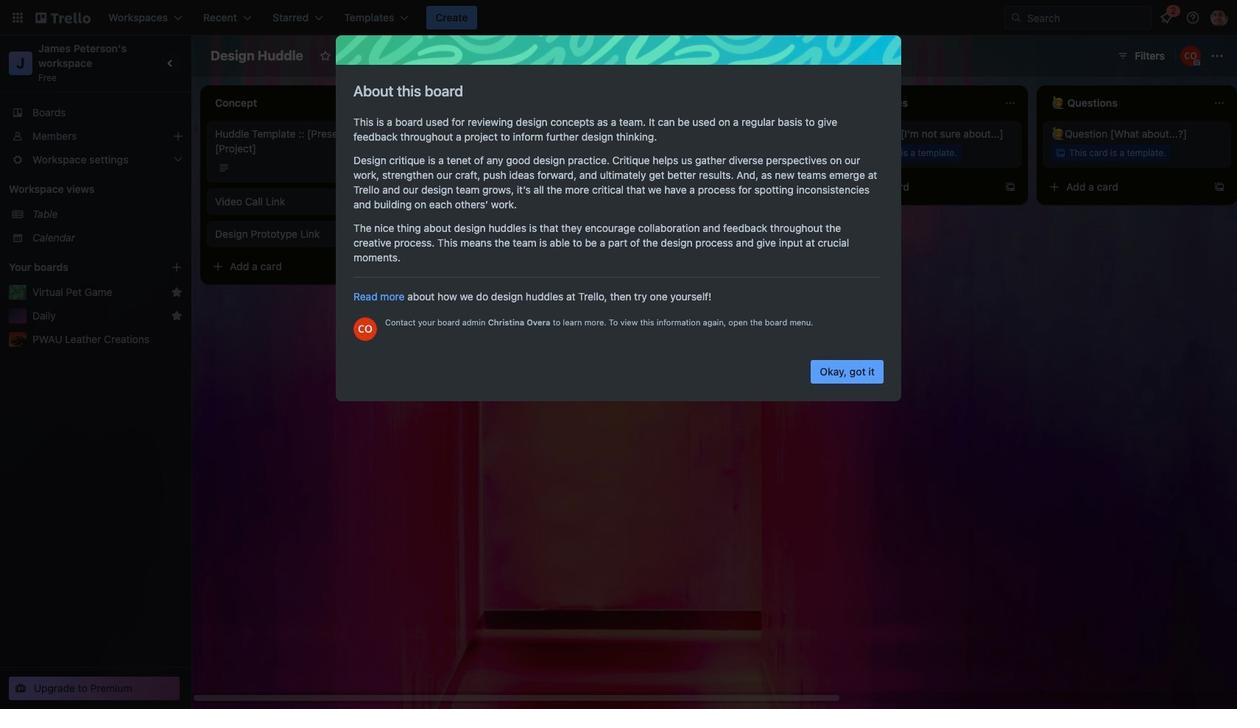 Task type: describe. For each thing, give the bounding box(es) containing it.
2 notifications image
[[1158, 9, 1176, 27]]

add board image
[[171, 261, 183, 273]]

star or unstar board image
[[320, 50, 331, 62]]

Search field
[[1022, 7, 1151, 28]]

1 horizontal spatial christina overa (christinaovera) image
[[1181, 46, 1201, 66]]

2 starred icon image from the top
[[171, 310, 183, 322]]

your boards with 3 items element
[[9, 259, 149, 276]]

1 starred icon image from the top
[[171, 287, 183, 298]]

search image
[[1011, 12, 1022, 24]]

customize views image
[[536, 49, 551, 63]]

primary element
[[0, 0, 1237, 35]]



Task type: vqa. For each thing, say whether or not it's contained in the screenshot.
collaboration
no



Task type: locate. For each thing, give the bounding box(es) containing it.
christina overa (christinaovera) image
[[1181, 46, 1201, 66], [580, 236, 598, 253]]

christina overa (christinaovera) image
[[354, 317, 377, 341]]

0 horizontal spatial create from template… image
[[377, 261, 389, 273]]

1 vertical spatial starred icon image
[[171, 310, 183, 322]]

1 horizontal spatial create from template… image
[[795, 181, 807, 193]]

0 vertical spatial starred icon image
[[171, 287, 183, 298]]

create from template… image
[[795, 181, 807, 193], [1005, 181, 1016, 193], [377, 261, 389, 273]]

james peterson (jamespeterson93) image
[[1211, 9, 1229, 27]]

starred icon image
[[171, 287, 183, 298], [171, 310, 183, 322]]

0 vertical spatial christina overa (christinaovera) image
[[1181, 46, 1201, 66]]

1 vertical spatial christina overa (christinaovera) image
[[580, 236, 598, 253]]

0 horizontal spatial christina overa (christinaovera) image
[[580, 236, 598, 253]]

open information menu image
[[1186, 10, 1201, 25]]

create from template… image
[[1214, 181, 1226, 193]]

show menu image
[[1210, 49, 1225, 63]]

Board name text field
[[203, 44, 311, 68]]

2 horizontal spatial create from template… image
[[1005, 181, 1016, 193]]



